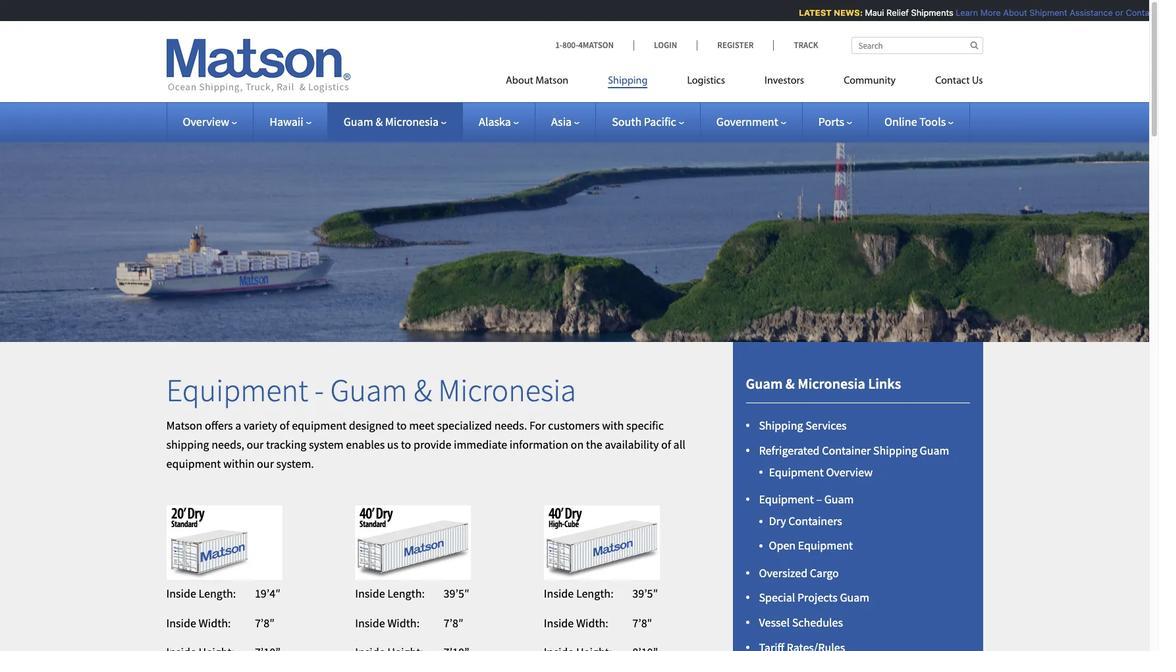 Task type: vqa. For each thing, say whether or not it's contained in the screenshot.
existing
no



Task type: locate. For each thing, give the bounding box(es) containing it.
equipment
[[292, 418, 347, 433], [166, 456, 221, 471]]

system
[[309, 437, 344, 452]]

& inside section
[[786, 375, 795, 393]]

about up alaska link
[[506, 76, 534, 86]]

specialized
[[437, 418, 492, 433]]

0 horizontal spatial shipping
[[608, 76, 648, 86]]

1 vertical spatial shipping
[[759, 418, 804, 433]]

equipment up system at bottom
[[292, 418, 347, 433]]

3 7'8″ from the left
[[633, 615, 653, 630]]

needs.
[[495, 418, 527, 433]]

equipment for equipment overview
[[769, 464, 824, 480]]

0 vertical spatial to
[[397, 418, 407, 433]]

2 vertical spatial shipping
[[874, 443, 918, 458]]

2 7'8″ from the left
[[444, 615, 464, 630]]

ports
[[819, 114, 845, 129]]

39'5″
[[444, 586, 470, 601], [633, 586, 658, 601]]

0 horizontal spatial length:
[[199, 586, 236, 601]]

2 horizontal spatial &
[[786, 375, 795, 393]]

equipment – guam
[[759, 492, 854, 507]]

1 horizontal spatial container
[[1121, 7, 1159, 18]]

0 vertical spatial overview
[[183, 114, 229, 129]]

0 horizontal spatial of
[[280, 418, 290, 433]]

1 horizontal spatial length:
[[388, 586, 425, 601]]

matson down "1-"
[[536, 76, 569, 86]]

online tools link
[[885, 114, 954, 129]]

equipment - guam & micronesia
[[166, 371, 577, 410]]

of
[[280, 418, 290, 433], [662, 437, 671, 452]]

dry containers
[[769, 514, 843, 529]]

matson up shipping
[[166, 418, 203, 433]]

1 vertical spatial our
[[257, 456, 274, 471]]

online tools
[[885, 114, 946, 129]]

1 vertical spatial equipment
[[166, 456, 221, 471]]

immediate
[[454, 437, 508, 452]]

guam & micronesia
[[344, 114, 439, 129]]

2 horizontal spatial inside length:
[[544, 586, 614, 601]]

1 horizontal spatial matson
[[536, 76, 569, 86]]

1 vertical spatial about
[[506, 76, 534, 86]]

government
[[717, 114, 779, 129]]

inside
[[166, 586, 196, 601], [355, 586, 385, 601], [544, 586, 574, 601], [166, 615, 196, 630], [355, 615, 385, 630], [544, 615, 574, 630]]

meet
[[409, 418, 435, 433]]

3 inside width: from the left
[[544, 615, 609, 630]]

top menu navigation
[[506, 69, 983, 96]]

Search search field
[[852, 37, 983, 54]]

equipment down shipping
[[166, 456, 221, 471]]

2 horizontal spatial length:
[[576, 586, 614, 601]]

container inside the guam & micronesia links section
[[822, 443, 871, 458]]

special
[[759, 590, 796, 605]]

to left meet
[[397, 418, 407, 433]]

learn more about shipment assistance or container link
[[950, 7, 1160, 18]]

0 horizontal spatial matson
[[166, 418, 203, 433]]

1 horizontal spatial overview
[[827, 464, 873, 480]]

links
[[869, 375, 902, 393]]

1 horizontal spatial about
[[998, 7, 1022, 18]]

1-800-4matson
[[556, 40, 614, 51]]

community
[[844, 76, 896, 86]]

cargo
[[810, 565, 839, 580]]

0 horizontal spatial inside width:
[[166, 615, 231, 630]]

0 vertical spatial our
[[247, 437, 264, 452]]

login
[[654, 40, 678, 51]]

equipment up a
[[166, 371, 308, 410]]

shipping
[[166, 437, 209, 452]]

government link
[[717, 114, 787, 129]]

1 7'8″ from the left
[[255, 615, 275, 630]]

inside length:
[[166, 586, 236, 601], [355, 586, 425, 601], [544, 586, 614, 601]]

variety
[[244, 418, 277, 433]]

equipment
[[166, 371, 308, 410], [769, 464, 824, 480], [759, 492, 814, 507], [799, 538, 853, 553]]

availability
[[605, 437, 659, 452]]

0 horizontal spatial width:
[[199, 615, 231, 630]]

logistics
[[688, 76, 726, 86]]

width:
[[199, 615, 231, 630], [388, 615, 420, 630], [576, 615, 609, 630]]

2 horizontal spatial 7'8″
[[633, 615, 653, 630]]

1 horizontal spatial of
[[662, 437, 671, 452]]

inside width:
[[166, 615, 231, 630], [355, 615, 420, 630], [544, 615, 609, 630]]

alaska
[[479, 114, 511, 129]]

7'8″
[[255, 615, 275, 630], [444, 615, 464, 630], [633, 615, 653, 630]]

assistance
[[1064, 7, 1108, 18]]

0 horizontal spatial about
[[506, 76, 534, 86]]

specific
[[627, 418, 664, 433]]

equipment up dry at right
[[759, 492, 814, 507]]

None search field
[[852, 37, 983, 54]]

1 vertical spatial container
[[822, 443, 871, 458]]

& for guam & micronesia links
[[786, 375, 795, 393]]

micronesia for guam & micronesia
[[385, 114, 439, 129]]

0 horizontal spatial inside length:
[[166, 586, 236, 601]]

3 length: from the left
[[576, 586, 614, 601]]

contact us link
[[916, 69, 983, 96]]

of up tracking
[[280, 418, 290, 433]]

0 vertical spatial about
[[998, 7, 1022, 18]]

1 horizontal spatial inside length:
[[355, 586, 425, 601]]

of left all
[[662, 437, 671, 452]]

micronesia inside section
[[798, 375, 866, 393]]

pacific
[[644, 114, 677, 129]]

1 horizontal spatial shipping
[[759, 418, 804, 433]]

more
[[975, 7, 996, 18]]

us
[[387, 437, 399, 452]]

0 horizontal spatial &
[[376, 114, 383, 129]]

1 vertical spatial matson
[[166, 418, 203, 433]]

dry
[[769, 514, 787, 529]]

vessel schedules link
[[759, 615, 843, 630]]

oversized
[[759, 565, 808, 580]]

0 horizontal spatial overview
[[183, 114, 229, 129]]

0 vertical spatial equipment
[[292, 418, 347, 433]]

south pacific link
[[612, 114, 685, 129]]

equipment for equipment - guam & micronesia
[[166, 371, 308, 410]]

investors
[[765, 76, 805, 86]]

1 inside length: from the left
[[166, 586, 236, 601]]

register link
[[697, 40, 774, 51]]

1 horizontal spatial equipment
[[292, 418, 347, 433]]

oversized cargo
[[759, 565, 839, 580]]

3 inside length: from the left
[[544, 586, 614, 601]]

0 vertical spatial shipping
[[608, 76, 648, 86]]

oversized cargo link
[[759, 565, 839, 580]]

shipping inside top menu navigation
[[608, 76, 648, 86]]

equipment for equipment – guam
[[759, 492, 814, 507]]

tracking
[[266, 437, 307, 452]]

refrigerated container shipping guam
[[759, 443, 950, 458]]

1 horizontal spatial width:
[[388, 615, 420, 630]]

0 horizontal spatial 7'8″
[[255, 615, 275, 630]]

hawaii
[[270, 114, 304, 129]]

1 horizontal spatial 39'5″
[[633, 586, 658, 601]]

0 vertical spatial of
[[280, 418, 290, 433]]

information
[[510, 437, 569, 452]]

with
[[602, 418, 624, 433]]

0 horizontal spatial container
[[822, 443, 871, 458]]

0 vertical spatial matson
[[536, 76, 569, 86]]

our
[[247, 437, 264, 452], [257, 456, 274, 471]]

our down variety
[[247, 437, 264, 452]]

logistics link
[[668, 69, 745, 96]]

4matson
[[579, 40, 614, 51]]

1 vertical spatial overview
[[827, 464, 873, 480]]

container down services
[[822, 443, 871, 458]]

0 horizontal spatial 39'5″
[[444, 586, 470, 601]]

equipment down refrigerated
[[769, 464, 824, 480]]

hawaii link
[[270, 114, 311, 129]]

matson inside about matson link
[[536, 76, 569, 86]]

2 inside width: from the left
[[355, 615, 420, 630]]

0 vertical spatial container
[[1121, 7, 1159, 18]]

micronesia for guam & micronesia links
[[798, 375, 866, 393]]

2 horizontal spatial inside width:
[[544, 615, 609, 630]]

a
[[235, 418, 241, 433]]

-
[[315, 371, 324, 410]]

our right within
[[257, 456, 274, 471]]

track
[[794, 40, 819, 51]]

guam
[[344, 114, 373, 129], [331, 371, 408, 410], [746, 375, 783, 393], [920, 443, 950, 458], [825, 492, 854, 507], [840, 590, 870, 605]]

1 horizontal spatial 7'8″
[[444, 615, 464, 630]]

about inside top menu navigation
[[506, 76, 534, 86]]

container right or
[[1121, 7, 1159, 18]]

overview inside the guam & micronesia links section
[[827, 464, 873, 480]]

& for guam & micronesia
[[376, 114, 383, 129]]

2 width: from the left
[[388, 615, 420, 630]]

to right us
[[401, 437, 411, 452]]

2 horizontal spatial width:
[[576, 615, 609, 630]]

about right more
[[998, 7, 1022, 18]]

about matson
[[506, 76, 569, 86]]

tools
[[920, 114, 946, 129]]

1 horizontal spatial inside width:
[[355, 615, 420, 630]]

vessel schedules
[[759, 615, 843, 630]]

offers
[[205, 418, 233, 433]]



Task type: describe. For each thing, give the bounding box(es) containing it.
open
[[769, 538, 796, 553]]

overview link
[[183, 114, 237, 129]]

contact us
[[936, 76, 983, 86]]

or
[[1110, 7, 1118, 18]]

1 vertical spatial to
[[401, 437, 411, 452]]

latest
[[793, 7, 826, 18]]

equipment down 'containers'
[[799, 538, 853, 553]]

login link
[[634, 40, 697, 51]]

2 horizontal spatial shipping
[[874, 443, 918, 458]]

shipping link
[[589, 69, 668, 96]]

open equipment
[[769, 538, 853, 553]]

asia
[[551, 114, 572, 129]]

vessel
[[759, 615, 790, 630]]

shipping for shipping
[[608, 76, 648, 86]]

shipments
[[906, 7, 948, 18]]

1-
[[556, 40, 563, 51]]

guam & micronesia links section
[[717, 342, 1000, 651]]

800-
[[563, 40, 579, 51]]

2 length: from the left
[[388, 586, 425, 601]]

open equipment link
[[769, 538, 853, 553]]

on
[[571, 437, 584, 452]]

equipment overview
[[769, 464, 873, 480]]

about matson link
[[506, 69, 589, 96]]

1-800-4matson link
[[556, 40, 634, 51]]

asia link
[[551, 114, 580, 129]]

1 vertical spatial of
[[662, 437, 671, 452]]

shipping services
[[759, 418, 847, 433]]

community link
[[824, 69, 916, 96]]

alaska link
[[479, 114, 519, 129]]

dry containers link
[[769, 514, 843, 529]]

investors link
[[745, 69, 824, 96]]

designed
[[349, 418, 394, 433]]

1 horizontal spatial &
[[414, 371, 432, 410]]

guam & micronesia link
[[344, 114, 447, 129]]

1 inside width: from the left
[[166, 615, 231, 630]]

contact
[[936, 76, 970, 86]]

within
[[223, 456, 255, 471]]

system.
[[276, 456, 314, 471]]

1 width: from the left
[[199, 615, 231, 630]]

shipping services link
[[759, 418, 847, 433]]

equipment overview link
[[769, 464, 873, 480]]

19'4″
[[255, 586, 281, 601]]

online
[[885, 114, 918, 129]]

special projects guam link
[[759, 590, 870, 605]]

matson inside the matson offers a variety of equipment designed to meet specialized needs. for customers with specific shipping needs, our tracking system enables us to provide immediate information on the availability of all equipment within our system.
[[166, 418, 203, 433]]

projects
[[798, 590, 838, 605]]

learn
[[950, 7, 973, 18]]

2 inside length: from the left
[[355, 586, 425, 601]]

3 width: from the left
[[576, 615, 609, 630]]

refrigerated
[[759, 443, 820, 458]]

1 length: from the left
[[199, 586, 236, 601]]

south pacific
[[612, 114, 677, 129]]

us
[[973, 76, 983, 86]]

0 horizontal spatial equipment
[[166, 456, 221, 471]]

customers
[[548, 418, 600, 433]]

services
[[806, 418, 847, 433]]

latest news: maui relief shipments learn more about shipment assistance or container 
[[793, 7, 1160, 18]]

maui
[[860, 7, 879, 18]]

south
[[612, 114, 642, 129]]

search image
[[971, 41, 979, 49]]

1 39'5″ from the left
[[444, 586, 470, 601]]

shipping for shipping services
[[759, 418, 804, 433]]

matson offers a variety of equipment designed to meet specialized needs. for customers with specific shipping needs, our tracking system enables us to provide immediate information on the availability of all equipment within our system.
[[166, 418, 686, 471]]

needs,
[[212, 437, 244, 452]]

enables
[[346, 437, 385, 452]]

relief
[[881, 7, 903, 18]]

news:
[[828, 7, 857, 18]]

the
[[586, 437, 603, 452]]

all
[[674, 437, 686, 452]]

provide
[[414, 437, 452, 452]]

guam & micronesia links
[[746, 375, 902, 393]]

equipment – guam link
[[759, 492, 854, 507]]

matson containership sailing for guam shipping service. image
[[0, 121, 1150, 342]]

refrigerated container shipping guam link
[[759, 443, 950, 458]]

shipment
[[1024, 7, 1062, 18]]

blue matson logo with ocean, shipping, truck, rail and logistics written beneath it. image
[[166, 39, 351, 93]]

schedules
[[792, 615, 843, 630]]

2 39'5″ from the left
[[633, 586, 658, 601]]

track link
[[774, 40, 819, 51]]



